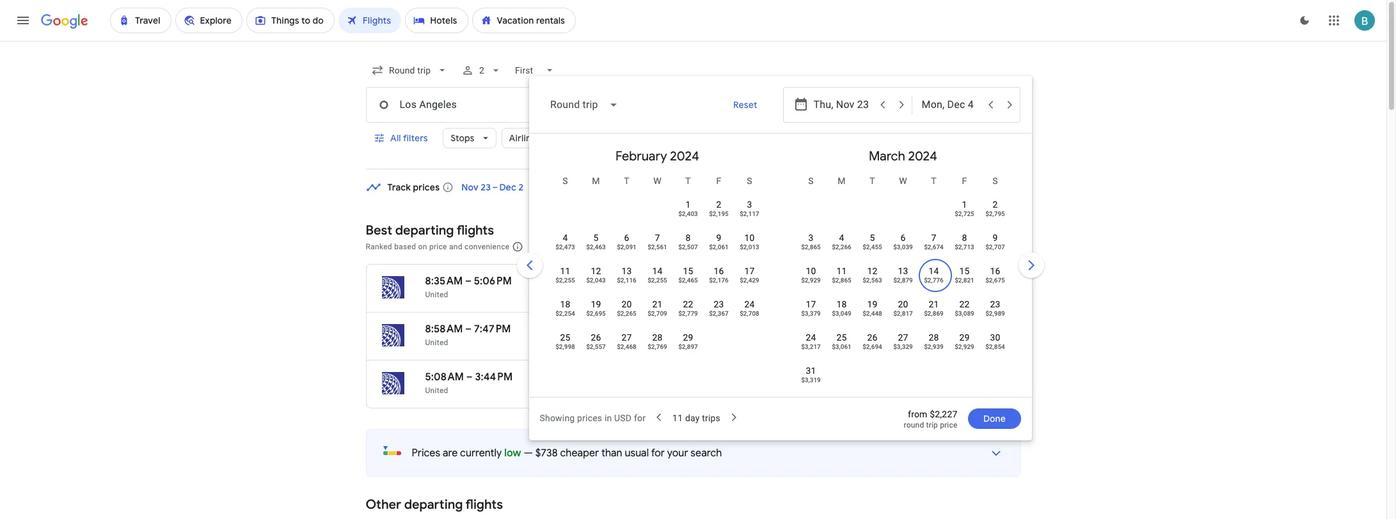 Task type: describe. For each thing, give the bounding box(es) containing it.
24 $2,708
[[740, 300, 760, 317]]

, 2255 us dollars element for 14
[[648, 277, 667, 284]]

5 for $2,455
[[870, 233, 875, 243]]

8:58 am
[[425, 323, 463, 336]]

16 $2,176
[[709, 266, 729, 284]]

by:
[[988, 241, 1001, 252]]

wed, mar 27 element
[[898, 332, 909, 344]]

20 for 20 $2,265
[[622, 300, 632, 310]]

are
[[443, 447, 458, 460]]

28 for 28 $2,769
[[652, 333, 663, 343]]

13 for 13 $2,116
[[622, 266, 632, 276]]

$2,929 for 10
[[801, 277, 821, 284]]

27 for 27 $2,468
[[622, 333, 632, 343]]

row containing 25
[[550, 326, 704, 362]]

thu, mar 14 element
[[929, 265, 939, 278]]

, 2769 us dollars element
[[648, 344, 667, 351]]

8 for 8 $2,507
[[686, 233, 691, 243]]

, 2998 us dollars element
[[556, 344, 575, 351]]

more details image
[[981, 438, 1012, 469]]

sun, feb 25 element
[[560, 332, 571, 344]]

, 2507 us dollars element
[[679, 244, 698, 251]]

, 3039 us dollars element
[[894, 244, 913, 251]]

6 for 6 $3,039
[[901, 233, 906, 243]]

loading results progress bar
[[0, 41, 1387, 44]]

bos
[[635, 339, 650, 348]]

price inside main content
[[429, 243, 447, 252]]

11 for 11 day trips
[[673, 413, 683, 424]]

sat, feb 3 element
[[747, 198, 752, 211]]

none search field containing february 2024
[[366, 55, 1047, 441]]

other
[[366, 497, 401, 513]]

9 $2,707
[[986, 233, 1005, 251]]

mon, feb 5 element
[[594, 232, 599, 244]]

10 $2,013
[[740, 233, 760, 251]]

12 for 12 $2,563
[[868, 266, 878, 276]]

co for 1,180 kg co 2
[[827, 275, 843, 288]]

min for 27
[[726, 339, 739, 348]]

16 $2,675
[[986, 266, 1005, 284]]

0 vertical spatial for
[[661, 243, 672, 252]]

, 2176 us dollars element
[[709, 277, 729, 284]]

13 $2,879
[[894, 266, 913, 284]]

min for 31
[[648, 275, 665, 288]]

round for $1,975
[[935, 291, 955, 300]]

, 2865 us dollars element for 3
[[801, 244, 821, 251]]

leaves los angeles international airport at 8:58 am on thursday, november 23 and arrives at boston logan international airport at 7:47 pm on thursday, november 23. element
[[425, 323, 511, 336]]

tue, mar 26 element
[[868, 332, 878, 344]]

tue, mar 12 element
[[868, 265, 878, 278]]

, 2463 us dollars element
[[586, 244, 606, 251]]

26 for 26 $2,557
[[591, 333, 601, 343]]

sun, mar 3 element
[[809, 232, 814, 244]]

$2,563
[[863, 277, 882, 284]]

+
[[637, 243, 642, 252]]

6 $3,039
[[894, 233, 913, 251]]

kg inside kg co 2
[[808, 323, 819, 336]]

track prices
[[388, 182, 440, 193]]

31 inside 31 $3,319
[[806, 366, 816, 376]]

find the best price region
[[366, 171, 1021, 213]]

5:06 pm
[[474, 275, 512, 288]]

bag fees button
[[785, 243, 816, 252]]

21 $2,709
[[648, 300, 667, 317]]

duration
[[944, 132, 981, 144]]

trips
[[702, 413, 721, 424]]

8:35 am
[[425, 275, 463, 288]]

$2,821
[[955, 277, 975, 284]]

$2,879
[[894, 277, 913, 284]]

fri, feb 9 element
[[716, 232, 722, 244]]

track
[[388, 182, 411, 193]]

$2,708
[[740, 310, 760, 317]]

—
[[524, 447, 533, 460]]

, 3217 us dollars element
[[801, 344, 821, 351]]

805
[[788, 371, 807, 384]]

Return text field
[[922, 88, 981, 122]]

7 for $2,561
[[655, 233, 660, 243]]

thu, mar 7 element
[[932, 232, 937, 244]]

29 for 29 $2,897
[[683, 333, 694, 343]]

apply.
[[835, 243, 857, 252]]

, 2694 us dollars element
[[863, 344, 882, 351]]

8 for 8 $2,713
[[962, 233, 967, 243]]

fri, feb 2 element
[[716, 198, 722, 211]]

30 $2,854
[[986, 333, 1005, 351]]

reset button
[[718, 90, 773, 120]]

m for march 2024
[[838, 176, 846, 186]]

$2,795
[[986, 211, 1005, 218]]

low
[[504, 447, 521, 460]]

departure text field for return text box
[[814, 88, 873, 122]]

, 2817 us dollars element
[[894, 310, 913, 317]]

fri, mar 29 element
[[960, 332, 970, 344]]

sun, feb 4 element
[[563, 232, 568, 244]]

5 hr 31 min lax –
[[616, 275, 665, 300]]

, 2448 us dollars element
[[863, 310, 882, 317]]

26 $2,557
[[586, 333, 606, 351]]

sun, mar 31 element
[[806, 365, 816, 378]]

$2,061
[[709, 244, 729, 251]]

, 2725 us dollars element
[[955, 211, 975, 218]]

1 s from the left
[[563, 176, 568, 186]]

23 $2,367
[[709, 300, 729, 317]]

$2,455
[[863, 244, 882, 251]]

wed, mar 6 element
[[901, 232, 906, 244]]

row containing 11
[[550, 259, 765, 296]]

february 2024 row group
[[535, 139, 781, 392]]

price button
[[623, 128, 674, 148]]

$3,039
[[894, 244, 913, 251]]

, 2695 us dollars element
[[586, 310, 606, 317]]

1 vertical spatial for
[[634, 413, 646, 424]]

2 inside 1,180 kg co 2
[[843, 279, 847, 290]]

20 for 20 $2,817
[[898, 300, 909, 310]]

2 and from the left
[[770, 243, 783, 252]]

$2,043
[[586, 277, 606, 284]]

row containing 4
[[550, 226, 765, 262]]

10 for 10 $2,929
[[806, 266, 816, 276]]

search
[[691, 447, 722, 460]]

, 2709 us dollars element
[[648, 310, 667, 317]]

m for february 2024
[[592, 176, 600, 186]]

2 inside 2 $2,195
[[716, 200, 722, 210]]

wed, feb 28 element
[[652, 332, 663, 344]]

$2,865 for 3
[[801, 244, 821, 251]]

tue, feb 20 element
[[622, 298, 632, 311]]

fri, mar 15 element
[[960, 265, 970, 278]]

27 inside main content
[[715, 339, 724, 348]]

$2,195
[[709, 211, 729, 218]]

wed, feb 21 element
[[652, 298, 663, 311]]

$2,865 for 11
[[832, 277, 852, 284]]

5:08 am
[[425, 371, 464, 384]]

, 3379 us dollars element
[[801, 310, 821, 317]]

23 for 23 $2,367
[[714, 300, 724, 310]]

, 2929 us dollars element for 29
[[955, 344, 975, 351]]

$3,049
[[832, 310, 852, 317]]

24 for 24 $3,217
[[806, 333, 816, 343]]

14 for 14 $2,255
[[652, 266, 663, 276]]

805 kg co
[[788, 371, 839, 384]]

18 for 18 $2,254
[[560, 300, 571, 310]]

sat, mar 9 element
[[993, 232, 998, 244]]

price graph
[[960, 186, 1008, 197]]

1 $2,403
[[679, 200, 698, 218]]

17 $2,429
[[740, 266, 760, 284]]

include
[[556, 243, 582, 252]]

price for price graph
[[960, 186, 981, 197]]

3 s from the left
[[809, 176, 814, 186]]

mon, mar 4 element
[[839, 232, 845, 244]]

– for 5:06 pm
[[465, 275, 472, 288]]

best
[[366, 223, 392, 239]]

6 $2,091
[[617, 233, 637, 251]]

15 $2,465
[[679, 266, 698, 284]]

times
[[687, 132, 712, 144]]

fri, mar 8 element
[[962, 232, 967, 244]]

1 for march 2024
[[962, 200, 967, 210]]

21 for 21 $2,869
[[929, 300, 939, 310]]

sat, mar 16 element
[[990, 265, 1001, 278]]

w for march
[[899, 176, 907, 186]]

, 2465 us dollars element
[[679, 277, 698, 284]]

row containing 3
[[796, 226, 1011, 262]]

united for 5:08 am
[[425, 387, 448, 396]]

airports
[[875, 132, 909, 144]]

passenger
[[859, 243, 897, 252]]

, 2557 us dollars element
[[586, 344, 606, 351]]

15 $2,821
[[955, 266, 975, 284]]

sat, mar 30 element
[[990, 332, 1001, 344]]

than
[[602, 447, 623, 460]]

flights for best departing flights
[[457, 223, 494, 239]]

trip inside from $2,227 round trip price
[[926, 421, 938, 430]]

departure text field for return text field
[[814, 88, 873, 122]]

8:35 am – 5:06 pm united
[[425, 275, 512, 300]]

emissions button
[[739, 128, 811, 148]]

united for 8:35 am
[[425, 291, 448, 300]]

f for february 2024
[[717, 176, 722, 186]]

31 inside 5 hr 31 min lax –
[[636, 275, 645, 288]]

18 for 18 $3,049
[[837, 300, 847, 310]]

8 $2,713
[[955, 233, 975, 251]]

march
[[869, 148, 905, 164]]

27 $2,468
[[617, 333, 637, 351]]

, 2674 us dollars element
[[924, 244, 944, 251]]

14 for 14 $2,776
[[929, 266, 939, 276]]

sat, mar 23 element
[[990, 298, 1001, 311]]

united for 8:58 am
[[425, 339, 448, 348]]

sun, mar 17 element
[[806, 298, 816, 311]]

charges
[[739, 243, 768, 252]]

total duration 5 hr 31 min. element
[[616, 275, 699, 290]]

17 for 17 $3,379
[[806, 300, 816, 310]]

13 for 13 $2,879
[[898, 266, 909, 276]]

bags button
[[568, 128, 618, 148]]

$2,776
[[924, 277, 944, 284]]

12 for 12 $2,043
[[591, 266, 601, 276]]

tue, feb 13 element
[[622, 265, 632, 278]]

1 and from the left
[[449, 243, 463, 252]]

may
[[818, 243, 833, 252]]

wed, feb 14 element
[[652, 265, 663, 278]]

$2,854
[[986, 344, 1005, 351]]

connecting airports button
[[816, 128, 931, 148]]

$2,507
[[679, 244, 698, 251]]

day
[[685, 413, 700, 424]]

4 for 4 $2,266
[[839, 233, 845, 243]]

$2,403
[[679, 211, 698, 218]]

24 for 24 $2,708
[[745, 300, 755, 310]]

2 inside find the best price region
[[519, 182, 524, 193]]

Return text field
[[922, 88, 981, 122]]

22 $3,089
[[955, 300, 975, 317]]

$2,367
[[709, 310, 729, 317]]

3 $2,865
[[801, 233, 821, 251]]

2 inside popup button
[[479, 65, 484, 76]]

date grid
[[871, 186, 910, 197]]

, 2429 us dollars element
[[740, 277, 760, 284]]

2 inside 2 $2,795
[[993, 200, 998, 210]]

5:08 am – 3:44 pm united
[[425, 371, 513, 396]]

$2,084
[[936, 323, 969, 336]]

2 inside kg co 2
[[837, 327, 842, 338]]

sat, feb 24 element
[[745, 298, 755, 311]]

2 s from the left
[[747, 176, 753, 186]]

2 t from the left
[[686, 176, 691, 186]]

, 2821 us dollars element
[[955, 277, 975, 284]]

2 vertical spatial for
[[651, 447, 665, 460]]

grid inside search field
[[535, 139, 1026, 405]]

stops
[[451, 132, 475, 144]]

, 2708 us dollars element
[[740, 310, 760, 317]]

1 t from the left
[[624, 176, 630, 186]]

Arrival time: 3:44 PM. text field
[[475, 371, 513, 384]]

thu, feb 1 element
[[686, 198, 691, 211]]

done button
[[968, 404, 1021, 435]]

tue, feb 6 element
[[624, 232, 629, 244]]

fri, mar 22 element
[[960, 298, 970, 311]]

change appearance image
[[1290, 5, 1320, 36]]

w for february
[[654, 176, 662, 186]]

cheaper
[[560, 447, 599, 460]]

, 2939 us dollars element
[[924, 344, 944, 351]]

prices for showing
[[577, 413, 602, 424]]

19 for 19 $2,695
[[591, 300, 601, 310]]

nonstop flight. element
[[699, 275, 739, 290]]



Task type: vqa. For each thing, say whether or not it's contained in the screenshot.


Task type: locate. For each thing, give the bounding box(es) containing it.
27 for 27 $3,329
[[898, 333, 909, 343]]

taxes
[[616, 243, 635, 252]]

0 vertical spatial $2,929
[[801, 277, 821, 284]]

, 2795 us dollars element
[[986, 211, 1005, 218]]

0 vertical spatial , 2865 us dollars element
[[801, 244, 821, 251]]

$2,255
[[556, 277, 575, 284], [648, 277, 667, 284]]

, 2043 us dollars element
[[586, 277, 606, 284]]

$2,561
[[648, 244, 667, 251]]

2 united from the top
[[425, 339, 448, 348]]

trip down $2,084
[[957, 339, 969, 348]]

, 2865 us dollars element
[[801, 244, 821, 251], [832, 277, 852, 284]]

15 inside 15 $2,465
[[683, 266, 694, 276]]

27 down $2,367
[[715, 339, 724, 348]]

17 for 17 $2,429
[[745, 266, 755, 276]]

previous image
[[514, 250, 545, 281]]

2 8 from the left
[[962, 233, 967, 243]]

, 2091 us dollars element
[[617, 244, 637, 251]]

thu, feb 8 element
[[686, 232, 691, 244]]

2 25 from the left
[[837, 333, 847, 343]]

1 horizontal spatial fees
[[801, 243, 816, 252]]

w inside "march 2024" row group
[[899, 176, 907, 186]]

s down the bags popup button
[[563, 176, 568, 186]]

, 2776 us dollars element
[[924, 277, 944, 284]]

14 inside 14 $2,776
[[929, 266, 939, 276]]

min inside 7 hr 49 min lax – bos
[[650, 323, 667, 336]]

1,180
[[788, 275, 811, 288]]

, 3089 us dollars element
[[955, 310, 975, 317]]

None field
[[366, 59, 454, 82], [510, 59, 561, 82], [540, 90, 629, 120], [366, 59, 454, 82], [510, 59, 561, 82], [540, 90, 629, 120]]

and left bag
[[770, 243, 783, 252]]

leaves los angeles international airport at 8:35 am on thursday, november 23 and arrives at boston logan international airport at 5:06 pm on thursday, november 23. element
[[425, 275, 512, 288]]

$2,255 for 14
[[648, 277, 667, 284]]

– inside 8:58 am – 7:47 pm united
[[465, 323, 472, 336]]

1 horizontal spatial $2,255
[[648, 277, 667, 284]]

row containing 17
[[796, 292, 1011, 329]]

12 inside 12 $2,563
[[868, 266, 878, 276]]

$2,117
[[740, 211, 760, 218]]

2 vertical spatial min
[[726, 339, 739, 348]]

1 25 from the left
[[560, 333, 571, 343]]

sun, feb 11 element
[[560, 265, 571, 278]]

0 horizontal spatial 25
[[560, 333, 571, 343]]

0 horizontal spatial , 2929 us dollars element
[[801, 277, 821, 284]]

28 $2,939
[[924, 333, 944, 351]]

– for 7:47 pm
[[465, 323, 472, 336]]

united down departure time: 5:08 am. "text box"
[[425, 387, 448, 396]]

wed, mar 13 element
[[898, 265, 909, 278]]

2 fees from the left
[[801, 243, 816, 252]]

mon, mar 18 element
[[837, 298, 847, 311]]

for
[[661, 243, 672, 252], [634, 413, 646, 424], [651, 447, 665, 460]]

lax inside 5 hr 31 min lax –
[[616, 291, 630, 300]]

0 horizontal spatial m
[[592, 176, 600, 186]]

22 inside 22 $2,779
[[683, 300, 694, 310]]

1 horizontal spatial 11
[[673, 413, 683, 424]]

28 $2,769
[[648, 333, 667, 351]]

1 vertical spatial departing
[[404, 497, 463, 513]]

27 $3,329
[[894, 333, 913, 351]]

11 inside the 11 $2,255
[[560, 266, 571, 276]]

29 inside 29 $2,897
[[683, 333, 694, 343]]

1 15 from the left
[[683, 266, 694, 276]]

lax inside 7 hr 49 min lax – bos
[[616, 339, 630, 348]]

thu, feb 22 element
[[683, 298, 694, 311]]

17 up , 2429 us dollars "element"
[[745, 266, 755, 276]]

1 vertical spatial 24
[[806, 333, 816, 343]]

price
[[631, 132, 653, 144], [960, 186, 981, 197]]

flights up the convenience
[[457, 223, 494, 239]]

1 horizontal spatial 7
[[655, 233, 660, 243]]

1 horizontal spatial 15
[[960, 266, 970, 276]]

, 2929 us dollars element for 10
[[801, 277, 821, 284]]

1 horizontal spatial 21
[[929, 300, 939, 310]]

1 f from the left
[[717, 176, 722, 186]]

0 horizontal spatial 17
[[745, 266, 755, 276]]

16 up the ', 2176 us dollars' element
[[714, 266, 724, 276]]

2024 down airports
[[908, 148, 938, 164]]

usd
[[614, 413, 632, 424]]

1 16 from the left
[[714, 266, 724, 276]]

departing right other
[[404, 497, 463, 513]]

21 up "$2,869"
[[929, 300, 939, 310]]

9 for 9 $2,061
[[716, 233, 722, 243]]

round for $2,084
[[935, 339, 955, 348]]

, 2468 us dollars element
[[617, 344, 637, 351]]

trip inside $1,975 round trip
[[957, 291, 969, 300]]

7 inside 7 $2,561
[[655, 233, 660, 243]]

0 vertical spatial kg
[[813, 275, 825, 288]]

1 horizontal spatial 22
[[960, 300, 970, 310]]

2 9 from the left
[[993, 233, 998, 243]]

0 vertical spatial $2,865
[[801, 244, 821, 251]]

m down the bags popup button
[[592, 176, 600, 186]]

13 up , 2879 us dollars element on the right bottom
[[898, 266, 909, 276]]

0 vertical spatial flights
[[457, 223, 494, 239]]

from $2,227 round trip price
[[904, 410, 958, 430]]

, 2854 us dollars element
[[986, 344, 1005, 351]]

2 $2,795
[[986, 200, 1005, 218]]

next image
[[1016, 250, 1047, 281]]

lax left bos
[[616, 339, 630, 348]]

$3,089
[[955, 310, 975, 317]]

t down february on the left top of page
[[624, 176, 630, 186]]

1 vertical spatial $2,929
[[955, 344, 975, 351]]

25 for 25 $3,061
[[837, 333, 847, 343]]

, 2455 us dollars element
[[863, 244, 882, 251]]

2 , 2255 us dollars element from the left
[[648, 277, 667, 284]]

1 vertical spatial price
[[940, 421, 958, 430]]

2 $2,255 from the left
[[648, 277, 667, 284]]

, 2713 us dollars element
[[955, 244, 975, 251]]

round inside $1,975 round trip
[[935, 291, 955, 300]]

prices left are
[[412, 447, 440, 460]]

14 inside 14 $2,255
[[652, 266, 663, 276]]

10 inside 10 $2,929
[[806, 266, 816, 276]]

19 inside 19 $2,695
[[591, 300, 601, 310]]

, 2869 us dollars element
[[924, 310, 944, 317]]

8 up the ", 2507 us dollars" element
[[686, 233, 691, 243]]

w inside february 2024 row group
[[654, 176, 662, 186]]

20 up $2,817
[[898, 300, 909, 310]]

7 for hr
[[616, 323, 621, 336]]

31 $3,319
[[801, 366, 821, 384]]

fri, mar 1 element
[[962, 198, 967, 211]]

2 22 from the left
[[960, 300, 970, 310]]

price right on
[[429, 243, 447, 252]]

co right 31 $3,319
[[823, 371, 839, 384]]

for right wed, feb 7 element
[[661, 243, 672, 252]]

24 up the $2,708
[[745, 300, 755, 310]]

$2,468
[[617, 344, 637, 351]]

1 vertical spatial flights
[[466, 497, 503, 513]]

7 inside '7 $2,674'
[[932, 233, 937, 243]]

None text field
[[366, 87, 567, 123]]

2 26 from the left
[[868, 333, 878, 343]]

fees right +
[[644, 243, 659, 252]]

1 inside 1 $2,725
[[962, 200, 967, 210]]

1 fees from the left
[[644, 243, 659, 252]]

f inside row group
[[717, 176, 722, 186]]

1 horizontal spatial , 2929 us dollars element
[[955, 344, 975, 351]]

2 29 from the left
[[960, 333, 970, 343]]

11 inside 11 $2,865
[[837, 266, 847, 276]]

6 up the , 3039 us dollars "element"
[[901, 233, 906, 243]]

1 vertical spatial $2,865
[[832, 277, 852, 284]]

prices left , 2473 us dollars element
[[531, 243, 554, 252]]

for right usd at the left
[[634, 413, 646, 424]]

row containing 10
[[796, 259, 1011, 296]]

3 up $2,117
[[747, 200, 752, 210]]

, 2561 us dollars element
[[648, 244, 667, 251]]

1 vertical spatial co
[[821, 323, 837, 336]]

fri, feb 16 element
[[714, 265, 724, 278]]

1 vertical spatial 17
[[806, 300, 816, 310]]

prices left in
[[577, 413, 602, 424]]

price inside the price popup button
[[631, 132, 653, 144]]

$2,865 right bag
[[801, 244, 821, 251]]

2024 for march 2024
[[908, 148, 938, 164]]

19 $2,448
[[863, 300, 882, 317]]

6
[[624, 233, 629, 243], [901, 233, 906, 243]]

25 for 25 $2,998
[[560, 333, 571, 343]]

3 left may
[[809, 233, 814, 243]]

kg
[[813, 275, 825, 288], [808, 323, 819, 336], [809, 371, 820, 384]]

0 vertical spatial min
[[648, 275, 665, 288]]

17 up $3,379
[[806, 300, 816, 310]]

19 $2,695
[[586, 300, 606, 317]]

0 horizontal spatial price
[[631, 132, 653, 144]]

1 28 from the left
[[652, 333, 663, 343]]

10 for 10 $2,013
[[745, 233, 755, 243]]

1 horizontal spatial 12
[[868, 266, 878, 276]]

13 inside 13 $2,879
[[898, 266, 909, 276]]

22 inside 22 $3,089
[[960, 300, 970, 310]]

trip
[[957, 291, 969, 300], [957, 339, 969, 348], [926, 421, 938, 430]]

4 t from the left
[[931, 176, 937, 186]]

1 20 from the left
[[622, 300, 632, 310]]

26 for 26 $2,694
[[868, 333, 878, 343]]

0 horizontal spatial 14
[[652, 266, 663, 276]]

1 12 from the left
[[591, 266, 601, 276]]

trip down $2,821
[[957, 291, 969, 300]]

round inside $2,084 round trip
[[935, 339, 955, 348]]

28 up , 2769 us dollars element
[[652, 333, 663, 343]]

1 horizontal spatial 13
[[898, 266, 909, 276]]

5 for hr
[[616, 275, 621, 288]]

flights down currently
[[466, 497, 503, 513]]

2 13 from the left
[[898, 266, 909, 276]]

1 horizontal spatial $2,929
[[955, 344, 975, 351]]

1 14 from the left
[[652, 266, 663, 276]]

9 inside 9 $2,707
[[993, 233, 998, 243]]

, 2255 us dollars element
[[556, 277, 575, 284], [648, 277, 667, 284]]

0 horizontal spatial and
[[449, 243, 463, 252]]

price inside from $2,227 round trip price
[[940, 421, 958, 430]]

tue, feb 27 element
[[622, 332, 632, 344]]

from
[[908, 410, 928, 420]]

$2,707
[[986, 244, 1005, 251]]

28 up $2,939
[[929, 333, 939, 343]]

adults.
[[680, 243, 705, 252]]

24 $3,217
[[801, 333, 821, 351]]

1
[[686, 200, 691, 210], [962, 200, 967, 210], [699, 339, 703, 348]]

2084 US dollars text field
[[936, 323, 969, 336]]

your
[[667, 447, 688, 460]]

0 horizontal spatial fees
[[644, 243, 659, 252]]

hr inside 5 hr 31 min lax –
[[624, 275, 634, 288]]

price down $2,227
[[940, 421, 958, 430]]

co inside kg co 2
[[821, 323, 837, 336]]

1 4 from the left
[[563, 233, 568, 243]]

9 for 9 $2,707
[[993, 233, 998, 243]]

sun, feb 18 element
[[560, 298, 571, 311]]

t right the "grid"
[[931, 176, 937, 186]]

21 for 21 $2,709
[[652, 300, 663, 310]]

5 for $2,463
[[594, 233, 599, 243]]

Arrival time: 7:47 PM. text field
[[474, 323, 511, 336]]

1 horizontal spatial prices
[[577, 413, 602, 424]]

5 left tue, feb 13 element
[[616, 275, 621, 288]]

, 2367 us dollars element
[[709, 310, 729, 317]]

19 up , 2448 us dollars element
[[868, 300, 878, 310]]

1 vertical spatial , 2865 us dollars element
[[832, 277, 852, 284]]

4 inside 4 $2,266
[[839, 233, 845, 243]]

prices for track
[[413, 182, 440, 193]]

5 up $2,463
[[594, 233, 599, 243]]

1 8 from the left
[[686, 233, 691, 243]]

0 vertical spatial co
[[827, 275, 843, 288]]

19 up $2,695
[[591, 300, 601, 310]]

6 for 6 $2,091
[[624, 233, 629, 243]]

m inside row group
[[838, 176, 846, 186]]

0 horizontal spatial 9
[[716, 233, 722, 243]]

$2,989
[[986, 310, 1005, 317]]

1 horizontal spatial 8
[[962, 233, 967, 243]]

$2,227
[[930, 410, 958, 420]]

mon, feb 19 element
[[591, 298, 601, 311]]

0 horizontal spatial 5
[[594, 233, 599, 243]]

prices for prices are currently low — $738 cheaper than usual for your search
[[412, 447, 440, 460]]

sat, feb 17 element
[[745, 265, 755, 278]]

$2,865 up mon, mar 18 element
[[832, 277, 852, 284]]

2 m from the left
[[838, 176, 846, 186]]

8 up , 2713 us dollars element
[[962, 233, 967, 243]]

connecting
[[823, 132, 873, 144]]

21 inside 21 $2,709
[[652, 300, 663, 310]]

0 horizontal spatial 11
[[560, 266, 571, 276]]

, 2865 us dollars element right bag
[[801, 244, 821, 251]]

24 inside 24 $3,217
[[806, 333, 816, 343]]

min for 49
[[650, 323, 667, 336]]

, 2195 us dollars element
[[709, 211, 729, 218]]

9 up the $2,061
[[716, 233, 722, 243]]

Departure text field
[[814, 88, 873, 122], [814, 88, 873, 122]]

1 vertical spatial 3
[[809, 233, 814, 243]]

21 $2,869
[[924, 300, 944, 317]]

22 for 22 $2,779
[[683, 300, 694, 310]]

1 vertical spatial hr
[[623, 323, 633, 336]]

united down 8:58 am
[[425, 339, 448, 348]]

1 inside 1 $2,403
[[686, 200, 691, 210]]

2 vertical spatial hr
[[705, 339, 713, 348]]

1 horizontal spatial m
[[838, 176, 846, 186]]

3 inside 3 $2,117
[[747, 200, 752, 210]]

1 2024 from the left
[[670, 148, 700, 164]]

hr inside 7 hr 49 min lax – bos
[[623, 323, 633, 336]]

2 vertical spatial united
[[425, 387, 448, 396]]

1 vertical spatial prices
[[412, 447, 440, 460]]

1 horizontal spatial 23
[[990, 300, 1001, 310]]

4 $2,473
[[556, 233, 575, 251]]

23 for 23 $2,989
[[990, 300, 1001, 310]]

1 horizontal spatial w
[[899, 176, 907, 186]]

co up mon, mar 18 element
[[827, 275, 843, 288]]

united inside 8:58 am – 7:47 pm united
[[425, 339, 448, 348]]

22 up $3,089
[[960, 300, 970, 310]]

18 up $2,254
[[560, 300, 571, 310]]

kg co 2
[[805, 323, 842, 338]]

hr for 5
[[624, 275, 634, 288]]

0 vertical spatial 10
[[745, 233, 755, 243]]

0 vertical spatial departing
[[395, 223, 454, 239]]

0 horizontal spatial $2,929
[[801, 277, 821, 284]]

15 up ", 2821 us dollars" element
[[960, 266, 970, 276]]

1 horizontal spatial 19
[[868, 300, 878, 310]]

8 inside 8 $2,713
[[962, 233, 967, 243]]

sort
[[968, 241, 986, 252]]

1 horizontal spatial 28
[[929, 333, 939, 343]]

, 3049 us dollars element
[[832, 310, 852, 317]]

28 inside 28 $2,769
[[652, 333, 663, 343]]

2 14 from the left
[[929, 266, 939, 276]]

12 up , 2043 us dollars element
[[591, 266, 601, 276]]

f for march 2024
[[962, 176, 967, 186]]

, 2897 us dollars element
[[679, 344, 698, 351]]

6 inside 6 $2,091
[[624, 233, 629, 243]]

0 horizontal spatial prices
[[412, 447, 440, 460]]

thu, feb 15 element
[[683, 265, 694, 278]]

25 up , 3061 us dollars element
[[837, 333, 847, 343]]

1 horizontal spatial 25
[[837, 333, 847, 343]]

2 w from the left
[[899, 176, 907, 186]]

, 2989 us dollars element
[[986, 310, 1005, 317]]

departing for other
[[404, 497, 463, 513]]

trip for $1,975
[[957, 291, 969, 300]]

18 up $3,049
[[837, 300, 847, 310]]

on
[[418, 243, 427, 252]]

f inside "march 2024" row group
[[962, 176, 967, 186]]

2 20 from the left
[[898, 300, 909, 310]]

12 inside '12 $2,043'
[[591, 266, 601, 276]]

9 up $2,707
[[993, 233, 998, 243]]

22 for 22 $3,089
[[960, 300, 970, 310]]

kg for 1,180
[[813, 275, 825, 288]]

Arrival time: 5:06 PM. text field
[[474, 275, 512, 288]]

learn more about tracked prices image
[[442, 182, 454, 193]]

– inside 5 hr 31 min lax –
[[630, 291, 635, 300]]

2 4 from the left
[[839, 233, 845, 243]]

2 28 from the left
[[929, 333, 939, 343]]

5 inside 5 hr 31 min lax –
[[616, 275, 621, 288]]

$2,255 for 11
[[556, 277, 575, 284]]

all filters button
[[366, 123, 438, 154]]

w down march 2024
[[899, 176, 907, 186]]

february
[[616, 148, 667, 164]]

1 for february 2024
[[686, 200, 691, 210]]

11 down , 2266 us dollars "element"
[[837, 266, 847, 276]]

0 horizontal spatial 28
[[652, 333, 663, 343]]

12 $2,563
[[863, 266, 882, 284]]

t up thu, feb 1 element
[[686, 176, 691, 186]]

$2,929 for 29
[[955, 344, 975, 351]]

round inside from $2,227 round trip price
[[904, 421, 924, 430]]

23 – dec
[[481, 182, 517, 193]]

row containing 24
[[796, 326, 1011, 362]]

1 horizontal spatial 31
[[806, 366, 816, 376]]

mon, feb 12 element
[[591, 265, 601, 278]]

2 lax from the top
[[616, 339, 630, 348]]

16 inside 16 $2,675
[[990, 266, 1001, 276]]

, 2929 us dollars element down $2,084
[[955, 344, 975, 351]]

0 horizontal spatial 21
[[652, 300, 663, 310]]

$2,709
[[648, 310, 667, 317]]

0 vertical spatial , 2929 us dollars element
[[801, 277, 821, 284]]

, 2865 us dollars element up mon, mar 18 element
[[832, 277, 852, 284]]

, 2117 us dollars element
[[740, 211, 760, 218]]

main content containing best departing flights
[[366, 171, 1021, 520]]

29 inside 29 $2,929
[[960, 333, 970, 343]]

m left date
[[838, 176, 846, 186]]

1 vertical spatial united
[[425, 339, 448, 348]]

26 inside 26 $2,557
[[591, 333, 601, 343]]

lax for 5
[[616, 291, 630, 300]]

1 w from the left
[[654, 176, 662, 186]]

5 inside the 5 $2,463
[[594, 233, 599, 243]]

26 up $2,694
[[868, 333, 878, 343]]

1 21 from the left
[[652, 300, 663, 310]]

Departure time: 8:35 AM. text field
[[425, 275, 463, 288]]

27 up , 3329 us dollars element
[[898, 333, 909, 343]]

5
[[594, 233, 599, 243], [870, 233, 875, 243], [616, 275, 621, 288]]

16
[[714, 266, 724, 276], [990, 266, 1001, 276]]

price
[[429, 243, 447, 252], [940, 421, 958, 430]]

lax down $2,116
[[616, 291, 630, 300]]

26 inside 26 $2,694
[[868, 333, 878, 343]]

co right "sun, mar 24" element
[[821, 323, 837, 336]]

Departure time: 5:08 AM. text field
[[425, 371, 464, 384]]

7 up , 2561 us dollars element
[[655, 233, 660, 243]]

thu, feb 29 element
[[683, 332, 694, 344]]

14
[[652, 266, 663, 276], [929, 266, 939, 276]]

required
[[584, 243, 614, 252]]

kg inside 1,180 kg co 2
[[813, 275, 825, 288]]

, 2116 us dollars element
[[617, 277, 637, 284]]

2 19 from the left
[[868, 300, 878, 310]]

7 inside 7 hr 49 min lax – bos
[[616, 323, 621, 336]]

4 up , 2266 us dollars "element"
[[839, 233, 845, 243]]

2 2024 from the left
[[908, 148, 938, 164]]

row
[[673, 188, 765, 229], [949, 188, 1011, 229], [550, 226, 765, 262], [796, 226, 1011, 262], [550, 259, 765, 296], [796, 259, 1011, 296], [550, 292, 765, 329], [796, 292, 1011, 329], [550, 326, 704, 362], [796, 326, 1011, 362]]

15 for 15 $2,465
[[683, 266, 694, 276]]

convenience
[[465, 243, 510, 252]]

main menu image
[[15, 13, 31, 28]]

19 inside the 19 $2,448
[[868, 300, 878, 310]]

23 inside 23 $2,989
[[990, 300, 1001, 310]]

1 m from the left
[[592, 176, 600, 186]]

17 inside 17 $2,429
[[745, 266, 755, 276]]

leaves los angeles international airport at 5:08 am on thursday, november 23 and arrives at boston logan international airport at 3:44 pm on thursday, november 23. element
[[425, 371, 513, 384]]

8
[[686, 233, 691, 243], [962, 233, 967, 243]]

21 up '$2,709'
[[652, 300, 663, 310]]

, 2013 us dollars element
[[740, 244, 760, 251]]

0 vertical spatial round
[[935, 291, 955, 300]]

$3,379
[[801, 310, 821, 317]]

2 16 from the left
[[990, 266, 1001, 276]]

mon, mar 25 element
[[837, 332, 847, 344]]

1 horizontal spatial prices
[[531, 243, 554, 252]]

2 21 from the left
[[929, 300, 939, 310]]

0 horizontal spatial 22
[[683, 300, 694, 310]]

27 inside 27 $3,329
[[898, 333, 909, 343]]

10 up , 2013 us dollars 'element'
[[745, 233, 755, 243]]

22 up , 2779 us dollars element
[[683, 300, 694, 310]]

departing for best
[[395, 223, 454, 239]]

hr for 1
[[705, 339, 713, 348]]

s up sat, mar 2 element
[[993, 176, 998, 186]]

currently
[[460, 447, 502, 460]]

, 2675 us dollars element
[[986, 277, 1005, 284]]

15 up ', 2465 us dollars' element
[[683, 266, 694, 276]]

1 26 from the left
[[591, 333, 601, 343]]

0 vertical spatial lax
[[616, 291, 630, 300]]

1 horizontal spatial and
[[770, 243, 783, 252]]

13 $2,116
[[617, 266, 637, 284]]

5 up $2,455
[[870, 233, 875, 243]]

0 horizontal spatial 23
[[714, 300, 724, 310]]

2 f from the left
[[962, 176, 967, 186]]

w down february 2024
[[654, 176, 662, 186]]

, 2255 us dollars element for 11
[[556, 277, 575, 284]]

wed, feb 7 element
[[655, 232, 660, 244]]

0 horizontal spatial 10
[[745, 233, 755, 243]]

, 2265 us dollars element
[[617, 310, 637, 317]]

t down march
[[870, 176, 875, 186]]

united
[[425, 291, 448, 300], [425, 339, 448, 348], [425, 387, 448, 396]]

9 inside 9 $2,061
[[716, 233, 722, 243]]

united down 8:35 am text field
[[425, 291, 448, 300]]

done
[[983, 413, 1006, 425]]

, 2266 us dollars element
[[832, 244, 852, 251]]

sun, mar 10 element
[[806, 265, 816, 278]]

1 19 from the left
[[591, 300, 601, 310]]

11 for 11 $2,255
[[560, 266, 571, 276]]

1 $2,255 from the left
[[556, 277, 575, 284]]

sun, mar 24 element
[[806, 332, 816, 344]]

18 inside 18 $2,254
[[560, 300, 571, 310]]

4 for 4 $2,473
[[563, 233, 568, 243]]

thu, mar 21 element
[[929, 298, 939, 311]]

min inside 5 hr 31 min lax –
[[648, 275, 665, 288]]

19 for 19 $2,448
[[868, 300, 878, 310]]

stops button
[[443, 123, 496, 154]]

1 horizontal spatial 9
[[993, 233, 998, 243]]

date
[[871, 186, 891, 197]]

, 2563 us dollars element
[[863, 277, 882, 284]]

27 up '$2,468'
[[622, 333, 632, 343]]

2 vertical spatial round
[[904, 421, 924, 430]]

1 , 2255 us dollars element from the left
[[556, 277, 575, 284]]

flights for other departing flights
[[466, 497, 503, 513]]

3 t from the left
[[870, 176, 875, 186]]

, 2254 us dollars element
[[556, 310, 575, 317]]

6 up $2,091
[[624, 233, 629, 243]]

1 vertical spatial prices
[[577, 413, 602, 424]]

2 horizontal spatial 27
[[898, 333, 909, 343]]

march 2024 row group
[[781, 139, 1026, 396]]

s up sat, feb 3 element
[[747, 176, 753, 186]]

16 inside 16 $2,176
[[714, 266, 724, 276]]

8 inside the 8 $2,507
[[686, 233, 691, 243]]

f up fri, feb 2 element
[[717, 176, 722, 186]]

s down emissions popup button
[[809, 176, 814, 186]]

, 2403 us dollars element
[[679, 211, 698, 218]]

1 6 from the left
[[624, 233, 629, 243]]

13 up $2,116
[[622, 266, 632, 276]]

25
[[560, 333, 571, 343], [837, 333, 847, 343]]

all
[[390, 132, 401, 144]]

fri, feb 23 element
[[714, 298, 724, 311]]

0 vertical spatial united
[[425, 291, 448, 300]]

, 2473 us dollars element
[[556, 244, 575, 251]]

– inside 5:08 am – 3:44 pm united
[[466, 371, 473, 384]]

1 9 from the left
[[716, 233, 722, 243]]

, 2929 us dollars element up sun, mar 17 element
[[801, 277, 821, 284]]

united inside 5:08 am – 3:44 pm united
[[425, 387, 448, 396]]

8:58 am – 7:47 pm united
[[425, 323, 511, 348]]

6 inside 6 $3,039
[[901, 233, 906, 243]]

1 horizontal spatial 17
[[806, 300, 816, 310]]

2 18 from the left
[[837, 300, 847, 310]]

16 for 16 $2,675
[[990, 266, 1001, 276]]

7 $2,674
[[924, 233, 944, 251]]

0 horizontal spatial 15
[[683, 266, 694, 276]]

10 down bag fees button in the top of the page
[[806, 266, 816, 276]]

3 for 3 $2,865
[[809, 233, 814, 243]]

15 inside 15 $2,821
[[960, 266, 970, 276]]

1 united from the top
[[425, 291, 448, 300]]

4 s from the left
[[993, 176, 998, 186]]

3 for 3 $2,117
[[747, 200, 752, 210]]

united inside 8:35 am – 5:06 pm united
[[425, 291, 448, 300]]

– inside 7 hr 49 min lax – bos
[[630, 339, 635, 348]]

co for 805 kg co
[[823, 371, 839, 384]]

trip for $2,084
[[957, 339, 969, 348]]

16 for 16 $2,176
[[714, 266, 724, 276]]

learn more about ranking image
[[512, 241, 524, 253]]

0 horizontal spatial , 2255 us dollars element
[[556, 277, 575, 284]]

1 vertical spatial 31
[[806, 366, 816, 376]]

1 up $2,725 at the top right
[[962, 200, 967, 210]]

25 inside 25 $2,998
[[560, 333, 571, 343]]

5 $2,455
[[863, 233, 882, 251]]

1975 US dollars text field
[[939, 275, 969, 288]]

0 vertical spatial trip
[[957, 291, 969, 300]]

20 up $2,265 at left bottom
[[622, 300, 632, 310]]

1 lax from the top
[[616, 291, 630, 300]]

11 for 11 $2,865
[[837, 266, 847, 276]]

prices left learn more about tracked prices icon
[[413, 182, 440, 193]]

1 29 from the left
[[683, 333, 694, 343]]

23 up $2,367
[[714, 300, 724, 310]]

ranked based on price and convenience
[[366, 243, 510, 252]]

24
[[745, 300, 755, 310], [806, 333, 816, 343]]

1 horizontal spatial 5
[[616, 275, 621, 288]]

hr for 7
[[623, 323, 633, 336]]

grid
[[535, 139, 1026, 405]]

0 horizontal spatial 20
[[622, 300, 632, 310]]

None search field
[[366, 55, 1047, 441]]

3 united from the top
[[425, 387, 448, 396]]

2 23 from the left
[[990, 300, 1001, 310]]

$2,013
[[740, 244, 760, 251]]

$2,084 round trip
[[935, 323, 969, 348]]

– for 3:44 pm
[[466, 371, 473, 384]]

1 horizontal spatial , 2865 us dollars element
[[832, 277, 852, 284]]

lax for 7
[[616, 339, 630, 348]]

21 inside 21 $2,869
[[929, 300, 939, 310]]

$2,695
[[586, 310, 606, 317]]

mon, feb 26 element
[[591, 332, 601, 344]]

1 18 from the left
[[560, 300, 571, 310]]

price inside the price graph button
[[960, 186, 981, 197]]

2 12 from the left
[[868, 266, 878, 276]]

28 inside 28 $2,939
[[929, 333, 939, 343]]

passenger assistance button
[[859, 243, 937, 252]]

1 23 from the left
[[714, 300, 724, 310]]

, 2061 us dollars element
[[709, 244, 729, 251]]

2024 for february 2024
[[670, 148, 700, 164]]

1 13 from the left
[[622, 266, 632, 276]]

11 left day
[[673, 413, 683, 424]]

0 horizontal spatial f
[[717, 176, 722, 186]]

1 inside main content
[[699, 339, 703, 348]]

wed, mar 20 element
[[898, 298, 909, 311]]

3 inside 3 $2,865
[[809, 233, 814, 243]]

11 down $2,473 in the left top of the page
[[560, 266, 571, 276]]

16 up $2,675
[[990, 266, 1001, 276]]

0 horizontal spatial prices
[[413, 182, 440, 193]]

, 2707 us dollars element
[[986, 244, 1005, 251]]

departing up on
[[395, 223, 454, 239]]

sort by:
[[968, 241, 1001, 252]]

m inside february 2024 row group
[[592, 176, 600, 186]]

17
[[745, 266, 755, 276], [806, 300, 816, 310]]

20 inside 20 $2,817
[[898, 300, 909, 310]]

$2,254
[[556, 310, 575, 317]]

sat, feb 10 element
[[745, 232, 755, 244]]

Departure time: 8:58 AM. text field
[[425, 323, 463, 336]]

23 inside 23 $2,367
[[714, 300, 724, 310]]

– inside 8:35 am – 5:06 pm united
[[465, 275, 472, 288]]

prices for prices include required taxes + fees for 2 adults. optional charges and bag fees may apply. passenger assistance
[[531, 243, 554, 252]]

connecting airports
[[823, 132, 909, 144]]

prices are currently low — $738 cheaper than usual for your search
[[412, 447, 722, 460]]

2 vertical spatial trip
[[926, 421, 938, 430]]

1 horizontal spatial 18
[[837, 300, 847, 310]]

13 inside 13 $2,116
[[622, 266, 632, 276]]

, 2865 us dollars element for 11
[[832, 277, 852, 284]]

1 vertical spatial price
[[960, 186, 981, 197]]

tue, mar 5 element
[[870, 232, 875, 244]]

0 horizontal spatial 6
[[624, 233, 629, 243]]

sat, mar 2 element
[[993, 198, 998, 211]]

$2,929 down $2,084
[[955, 344, 975, 351]]

4 up , 2473 us dollars element
[[563, 233, 568, 243]]

1 horizontal spatial 4
[[839, 233, 845, 243]]

row containing 18
[[550, 292, 765, 329]]

0 horizontal spatial $2,865
[[801, 244, 821, 251]]

, 2779 us dollars element
[[679, 310, 698, 317]]

swap origin and destination. image
[[562, 97, 577, 113]]

7 up , 2674 us dollars element
[[932, 233, 937, 243]]

20 inside 20 $2,265
[[622, 300, 632, 310]]

total duration 7 hr 49 min. element
[[616, 323, 699, 338]]

25 up $2,998
[[560, 333, 571, 343]]

, 3319 us dollars element
[[801, 377, 821, 384]]

1 horizontal spatial 26
[[868, 333, 878, 343]]

$2,265
[[617, 310, 637, 317]]

0 horizontal spatial 7
[[616, 323, 621, 336]]

$2,176
[[709, 277, 729, 284]]

17 inside 17 $3,379
[[806, 300, 816, 310]]

price up february on the left top of page
[[631, 132, 653, 144]]

18 inside 18 $3,049
[[837, 300, 847, 310]]

and down best departing flights
[[449, 243, 463, 252]]

24 inside the 24 $2,708
[[745, 300, 755, 310]]

prices
[[413, 182, 440, 193], [577, 413, 602, 424]]

1 horizontal spatial 6
[[901, 233, 906, 243]]

graph
[[983, 186, 1008, 197]]

$2,939
[[924, 344, 944, 351]]

hr
[[624, 275, 634, 288], [623, 323, 633, 336], [705, 339, 713, 348]]

2 15 from the left
[[960, 266, 970, 276]]

kg for 805
[[809, 371, 820, 384]]

0 horizontal spatial 4
[[563, 233, 568, 243]]

0 horizontal spatial 2024
[[670, 148, 700, 164]]

w
[[654, 176, 662, 186], [899, 176, 907, 186]]

10 inside 10 $2,013
[[745, 233, 755, 243]]

2 6 from the left
[[901, 233, 906, 243]]

1 right 29 $2,897
[[699, 339, 703, 348]]

trip down $2,227
[[926, 421, 938, 430]]

for left the your at bottom
[[651, 447, 665, 460]]

29 for 29 $2,929
[[960, 333, 970, 343]]

thu, mar 28 element
[[929, 332, 939, 344]]

7 for $2,674
[[932, 233, 937, 243]]

0 vertical spatial prices
[[413, 182, 440, 193]]

0 horizontal spatial $2,255
[[556, 277, 575, 284]]

, 3061 us dollars element
[[832, 344, 852, 351]]

mon, mar 11 element
[[837, 265, 847, 278]]

1 22 from the left
[[683, 300, 694, 310]]

27 inside 27 $2,468
[[622, 333, 632, 343]]

$2,091
[[617, 244, 637, 251]]

15 for 15 $2,821
[[960, 266, 970, 276]]

sort by: button
[[962, 235, 1021, 258]]

prices inside find the best price region
[[413, 182, 440, 193]]

fees
[[644, 243, 659, 252], [801, 243, 816, 252]]

0 vertical spatial 17
[[745, 266, 755, 276]]

trip inside $2,084 round trip
[[957, 339, 969, 348]]

grid containing february 2024
[[535, 139, 1026, 405]]

28 for 28 $2,939
[[929, 333, 939, 343]]

, 2929 us dollars element
[[801, 277, 821, 284], [955, 344, 975, 351]]

$2,465
[[679, 277, 698, 284]]

1 vertical spatial round
[[935, 339, 955, 348]]

5 $2,463
[[586, 233, 606, 251]]



